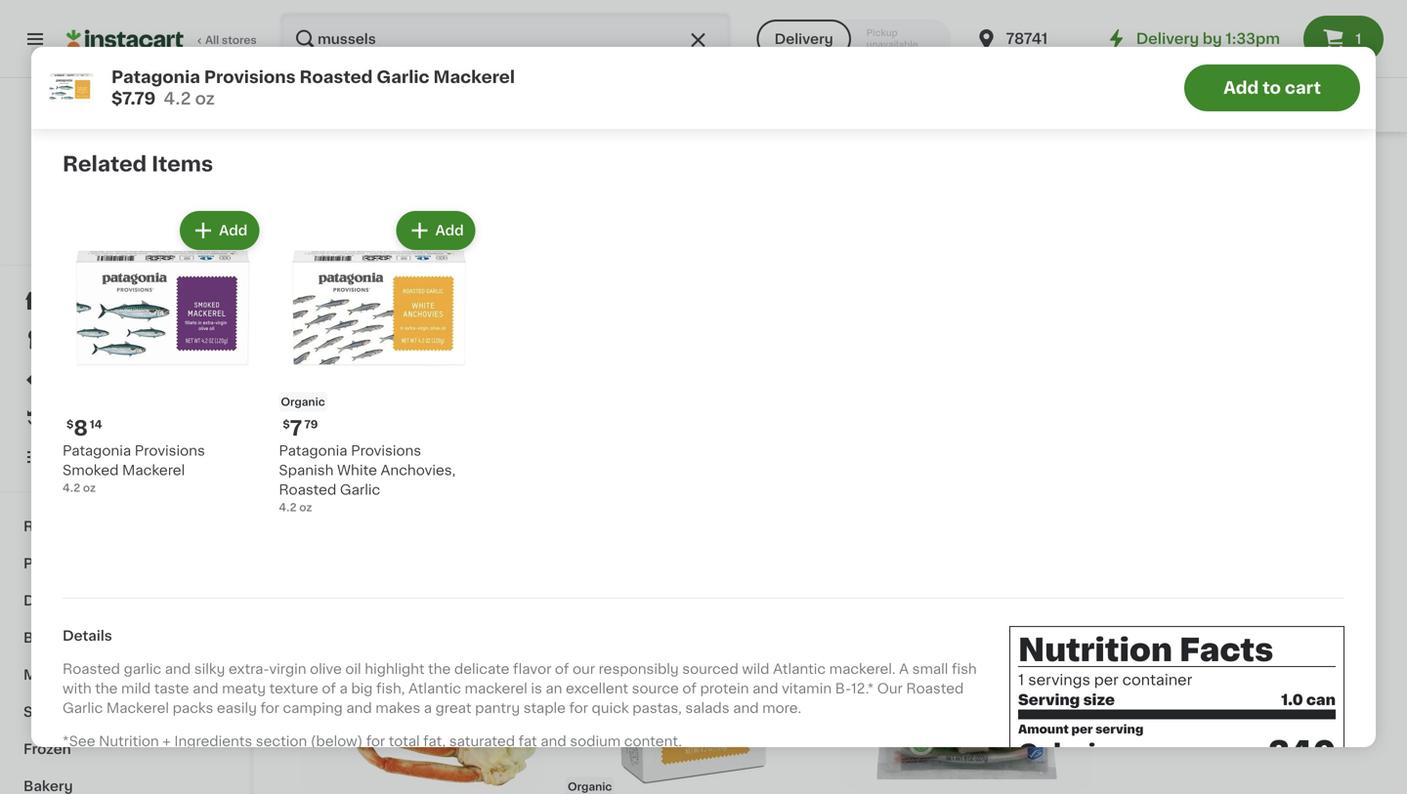 Task type: locate. For each thing, give the bounding box(es) containing it.
provisions inside patagonia provisions spanish white anchovies, roasted garlic 4.2 oz
[[351, 444, 421, 458]]

source
[[632, 682, 679, 696]]

pantry
[[475, 701, 520, 715]]

1 horizontal spatial add button
[[398, 213, 474, 248]]

of
[[555, 662, 569, 676], [322, 682, 336, 696], [682, 682, 697, 696]]

of down olive
[[322, 682, 336, 696]]

tonnino for in
[[928, 38, 982, 51]]

mussels inside button
[[1204, 57, 1260, 71]]

mussels inside the $ 8 patagonia provisions smoked mussels 4.2 oz
[[293, 473, 350, 486]]

oz inside patagonia provisions spanish white anchovies, roasted garlic 4.2 oz
[[299, 502, 312, 513]]

with up snacks & candy
[[63, 682, 92, 696]]

bakery
[[23, 780, 73, 793]]

2 olive from the left
[[797, 57, 832, 71]]

0 horizontal spatial atlantic
[[408, 682, 461, 696]]

olive left oil
[[943, 57, 978, 71]]

0 vertical spatial mussels
[[1204, 57, 1260, 71]]

2 anchovies, from the top
[[381, 464, 456, 477]]

baking
[[1211, 98, 1259, 112]]

1
[[1356, 32, 1361, 46], [1018, 673, 1024, 688]]

meat
[[23, 668, 60, 682]]

mackerel inside patagonia provisions roasted garlic mackerel $7.79 4.2 oz
[[433, 69, 515, 86]]

smoked
[[495, 57, 551, 71], [1144, 57, 1200, 71], [439, 59, 495, 73], [439, 453, 495, 467], [63, 464, 119, 477]]

add for 7
[[435, 224, 464, 238]]

0 horizontal spatial tuna
[[769, 38, 802, 51]]

delivery button
[[757, 20, 851, 59]]

items
[[152, 154, 213, 175]]

olive
[[310, 662, 342, 676]]

snacks & candy link
[[12, 694, 237, 731]]

tonnino for jalapeno,
[[711, 38, 766, 51]]

choice
[[872, 13, 903, 22]]

1 vertical spatial patagonia provisions smoked mackerel 4.2 oz
[[63, 444, 205, 494]]

tonnino inside tonnino tuna fillets with jalapeno, in olive oil, mild
[[711, 38, 766, 51]]

0 horizontal spatial in
[[782, 57, 794, 71]]

instacart logo image
[[66, 27, 184, 51]]

dairy
[[23, 594, 61, 608]]

delivery inside button
[[775, 32, 833, 46]]

1 horizontal spatial delivery
[[1136, 32, 1199, 46]]

2 horizontal spatial olive
[[943, 57, 978, 71]]

amount per serving
[[1018, 724, 1144, 735]]

0 vertical spatial with
[[850, 38, 879, 51]]

$ inside the $ 8 patagonia provisions smoked mussels 4.2 oz
[[297, 428, 304, 439]]

2 $ 8 73 from the left
[[570, 33, 606, 54]]

anchovies, inside patagonia provisions spanish white anchovies, roasted garlic 4.2 oz
[[381, 464, 456, 477]]

spanish inside patagonia provisions spanish white anchovies, roasted garlic
[[279, 57, 334, 71]]

1 vertical spatial &
[[63, 668, 74, 682]]

service type group
[[757, 20, 951, 59]]

2 in from the left
[[928, 57, 940, 71]]

atlantic
[[773, 662, 826, 676], [408, 682, 461, 696]]

tonnino tuna fillets with jalapeno, in olive oil, mild button
[[711, 0, 912, 89]]

$ inside $ 6 98 /lb
[[1115, 34, 1122, 45]]

per inside nutrition facts 1 servings per container
[[1094, 673, 1119, 688]]

1 horizontal spatial nutrition
[[1018, 635, 1173, 666]]

central market logo image
[[82, 102, 168, 188]]

0 horizontal spatial product group
[[63, 207, 263, 496]]

tuna inside tonnino tuna fillets with jalapeno, in olive oil, mild
[[769, 38, 802, 51]]

and
[[1262, 98, 1288, 112], [165, 662, 191, 676], [193, 682, 218, 696], [753, 682, 778, 696], [346, 701, 372, 715], [733, 701, 759, 715], [541, 735, 566, 748]]

& inside "link"
[[78, 706, 89, 719]]

nutrition up servings
[[1018, 635, 1173, 666]]

olive inside the tonnino tuna fillet ventresca in olive oil
[[943, 57, 978, 71]]

eggs
[[80, 594, 115, 608]]

mackerel inside item carousel region
[[122, 464, 185, 477]]

&
[[65, 594, 76, 608], [63, 668, 74, 682], [78, 706, 89, 719]]

beverages link
[[12, 620, 237, 657]]

mackerel.
[[829, 662, 896, 676]]

1 product group from the left
[[63, 207, 263, 496]]

and down add to cart
[[1262, 98, 1288, 112]]

recommended searches element
[[270, 78, 1407, 132]]

/lb
[[1161, 32, 1182, 48]]

per up size on the bottom of the page
[[1094, 673, 1119, 688]]

guarantee
[[150, 237, 207, 248]]

1 tonnino from the left
[[711, 38, 766, 51]]

1 horizontal spatial for
[[366, 735, 385, 748]]

tuna
[[769, 38, 802, 51], [986, 38, 1019, 51]]

white for patagonia provisions spanish white anchovies, roasted garlic
[[337, 57, 377, 71]]

patagonia inside patagonia provisions spanish white anchovies, roasted garlic 4.2 oz
[[279, 444, 347, 458]]

organic button
[[566, 536, 823, 794]]

0 horizontal spatial tonnino
[[711, 38, 766, 51]]

2 tuna from the left
[[986, 38, 1019, 51]]

1 horizontal spatial with
[[850, 38, 879, 51]]

patagonia
[[63, 38, 131, 51], [279, 38, 347, 51], [495, 38, 564, 51], [1144, 38, 1213, 51], [293, 59, 362, 73], [111, 69, 200, 86], [63, 444, 131, 458], [279, 444, 347, 458], [293, 453, 362, 467]]

a left great
[[424, 701, 432, 715]]

2 horizontal spatial add
[[1223, 80, 1259, 96]]

per
[[1094, 673, 1119, 688], [1071, 724, 1093, 735]]

shop
[[55, 294, 91, 308]]

lemon
[[208, 38, 256, 51]]

anchovies, inside patagonia provisions spanish white anchovies, roasted garlic
[[381, 57, 456, 71]]

0 horizontal spatial $ 8 73
[[297, 33, 334, 54]]

shop link
[[12, 281, 237, 321]]

provisions inside patagonia provisions lemon olive spanish white anchovies
[[135, 38, 205, 51]]

spanish inside patagonia provisions lemon olive spanish white anchovies
[[101, 57, 156, 71]]

$ inside $ 11 64
[[842, 34, 849, 45]]

patagonia provisions smoked mackerel 4.2 oz inside item carousel region
[[63, 444, 205, 494]]

0 horizontal spatial with
[[63, 682, 92, 696]]

item carousel region
[[35, 200, 1345, 551]]

2 tonnino from the left
[[928, 38, 982, 51]]

sodium
[[570, 735, 621, 748]]

0 horizontal spatial for
[[260, 701, 279, 715]]

in inside the tonnino tuna fillet ventresca in olive oil
[[928, 57, 940, 71]]

& right meat on the left
[[63, 668, 74, 682]]

0 vertical spatial atlantic
[[773, 662, 826, 676]]

atlantic up vitamin
[[773, 662, 826, 676]]

1 vertical spatial 1
[[1018, 673, 1024, 688]]

1 vertical spatial nutrition
[[99, 735, 159, 748]]

spanish inside patagonia provisions spanish white anchovies, roasted garlic 4.2 oz
[[279, 464, 334, 477]]

79
[[304, 419, 318, 430]]

organic
[[295, 12, 339, 23], [568, 12, 612, 23], [281, 397, 325, 408], [295, 406, 339, 416], [568, 782, 612, 793]]

in right the mild
[[928, 57, 940, 71]]

0 horizontal spatial delivery
[[775, 32, 833, 46]]

serving size
[[1018, 693, 1115, 708]]

all stores link
[[66, 12, 258, 66]]

1 horizontal spatial 1
[[1356, 32, 1361, 46]]

white inside patagonia provisions spanish white anchovies, roasted garlic
[[337, 57, 377, 71]]

delivery for delivery by 1:33pm
[[1136, 32, 1199, 46]]

in right jalapeno,
[[782, 57, 794, 71]]

and down big
[[346, 701, 372, 715]]

mackerel
[[555, 57, 617, 71], [433, 69, 515, 86], [122, 464, 185, 477], [106, 701, 169, 715]]

1 horizontal spatial $ 8 73
[[570, 33, 606, 54]]

1:33pm
[[1226, 32, 1280, 46]]

tuna left fillets
[[769, 38, 802, 51]]

$ inside $ 8 14
[[66, 419, 74, 430]]

$6.98 per pound element
[[1111, 31, 1368, 56]]

garlic inside patagonia provisions roasted garlic mackerel $7.79 4.2 oz
[[377, 69, 429, 86]]

cooking
[[1292, 98, 1349, 112]]

patagonia provisions lemon olive spanish white anchovies
[[63, 38, 256, 90]]

tonnino inside the tonnino tuna fillet ventresca in olive oil
[[928, 38, 982, 51]]

with up the mild
[[850, 38, 879, 51]]

1 add button from the left
[[182, 213, 257, 248]]

for down excellent
[[569, 701, 588, 715]]

patagonia provisions smoked mussels inside button
[[1144, 38, 1286, 71]]

snacks & candy
[[23, 706, 139, 719]]

tonnino up oil
[[928, 38, 982, 51]]

the up candy at the bottom left of page
[[95, 682, 118, 696]]

1 horizontal spatial product group
[[279, 207, 479, 516]]

0 horizontal spatial the
[[95, 682, 118, 696]]

recipes
[[23, 520, 81, 534]]

1 horizontal spatial per
[[1094, 673, 1119, 688]]

provisions
[[135, 38, 205, 51], [351, 38, 421, 51], [567, 38, 638, 51], [1216, 38, 1286, 51], [365, 59, 436, 73], [204, 69, 296, 86], [135, 444, 205, 458], [351, 444, 421, 458], [365, 453, 436, 467]]

and down wild
[[753, 682, 778, 696]]

atlantic up great
[[408, 682, 461, 696]]

patagonia inside patagonia provisions roasted garlic mackerel $7.79 4.2 oz
[[111, 69, 200, 86]]

1 vertical spatial per
[[1071, 724, 1093, 735]]

patagonia provisions lemon olive spanish white anchovies button
[[63, 0, 263, 93]]

fat
[[519, 735, 537, 748]]

white inside patagonia provisions spanish white anchovies, roasted garlic 4.2 oz
[[337, 464, 377, 477]]

2 add button from the left
[[398, 213, 474, 248]]

0 horizontal spatial 1
[[1018, 673, 1024, 688]]

seafood
[[78, 668, 137, 682]]

1 horizontal spatial a
[[424, 701, 432, 715]]

tonnino up jalapeno,
[[711, 38, 766, 51]]

1 horizontal spatial patagonia provisions smoked mackerel 4.2 oz
[[495, 38, 638, 87]]

can
[[1306, 693, 1336, 708]]

protein
[[700, 682, 749, 696]]

for down the texture in the bottom of the page
[[260, 701, 279, 715]]

tuna inside the tonnino tuna fillet ventresca in olive oil
[[986, 38, 1019, 51]]

oz inside patagonia provisions roasted garlic mackerel $7.79 4.2 oz
[[195, 90, 215, 107]]

2 vertical spatial mussels
[[293, 473, 350, 486]]

mild
[[862, 57, 891, 71]]

1 anchovies, from the top
[[381, 57, 456, 71]]

0 vertical spatial nutrition
[[1018, 635, 1173, 666]]

1 horizontal spatial tuna
[[986, 38, 1019, 51]]

roasted inside patagonia provisions roasted garlic mackerel $7.79 4.2 oz
[[300, 69, 373, 86]]

0 vertical spatial 1
[[1356, 32, 1361, 46]]

0 vertical spatial &
[[65, 594, 76, 608]]

smoked inside the patagonia provisions smoked mussels button
[[1144, 57, 1200, 71]]

1 inside button
[[1356, 32, 1361, 46]]

fish
[[952, 662, 977, 676]]

& left the eggs
[[65, 594, 76, 608]]

None search field
[[279, 12, 732, 66]]

mussels
[[1204, 57, 1260, 71], [293, 79, 350, 93], [293, 473, 350, 486]]

view pricing policy
[[66, 217, 171, 228]]

tuna up oil
[[986, 38, 1019, 51]]

for left total
[[366, 735, 385, 748]]

a left big
[[340, 682, 348, 696]]

the up great
[[428, 662, 451, 676]]

& for dairy
[[65, 594, 76, 608]]

1 horizontal spatial olive
[[797, 57, 832, 71]]

$
[[297, 34, 304, 45], [570, 34, 577, 45], [842, 34, 849, 45], [1115, 34, 1122, 45], [66, 419, 74, 430], [283, 419, 290, 430], [297, 428, 304, 439]]

0 vertical spatial a
[[340, 682, 348, 696]]

1 horizontal spatial patagonia provisions smoked mussels
[[1144, 38, 1286, 71]]

1 vertical spatial anchovies,
[[381, 464, 456, 477]]

3 olive from the left
[[943, 57, 978, 71]]

nutrition down the snacks & candy "link"
[[99, 735, 159, 748]]

$ 8 14
[[66, 418, 102, 439]]

1 horizontal spatial in
[[928, 57, 940, 71]]

extra-
[[229, 662, 269, 676]]

73
[[320, 34, 334, 45], [593, 34, 606, 45]]

4.2 inside patagonia provisions roasted garlic mackerel $7.79 4.2 oz
[[164, 90, 191, 107]]

1 tuna from the left
[[769, 38, 802, 51]]

0 horizontal spatial patagonia provisions smoked mackerel 4.2 oz
[[63, 444, 205, 494]]

delivery for delivery
[[775, 32, 833, 46]]

8 inside the $ 8 patagonia provisions smoked mussels 4.2 oz
[[304, 427, 318, 448]]

of up salads
[[682, 682, 697, 696]]

78741
[[1006, 32, 1048, 46]]

patagonia provisions smoked mussels button
[[1144, 0, 1345, 89]]

2 horizontal spatial of
[[682, 682, 697, 696]]

meat & seafood link
[[12, 657, 237, 694]]

olive up anchovies at left top
[[63, 57, 97, 71]]

view
[[66, 217, 93, 228]]

1 vertical spatial atlantic
[[408, 682, 461, 696]]

saturated
[[449, 735, 515, 748]]

garlic inside patagonia provisions spanish white anchovies, roasted garlic 4.2 oz
[[340, 483, 380, 497]]

sourced
[[682, 662, 739, 676]]

1 horizontal spatial tonnino
[[928, 38, 982, 51]]

1 olive from the left
[[63, 57, 97, 71]]

product group
[[63, 207, 263, 496], [279, 207, 479, 516]]

0 vertical spatial anchovies,
[[381, 57, 456, 71]]

0 horizontal spatial 73
[[320, 34, 334, 45]]

olive down fillets
[[797, 57, 832, 71]]

2 product group from the left
[[279, 207, 479, 516]]

1 in from the left
[[782, 57, 794, 71]]

0 horizontal spatial add button
[[182, 213, 257, 248]]

virgin
[[269, 662, 306, 676]]

0 vertical spatial per
[[1094, 673, 1119, 688]]

beverages
[[23, 631, 98, 645]]

anchovies, for patagonia provisions spanish white anchovies, roasted garlic
[[381, 57, 456, 71]]

0 horizontal spatial add
[[219, 224, 248, 238]]

$ inside $ 7 79
[[283, 419, 290, 430]]

with inside roasted garlic and silky extra-virgin olive oil highlight the delicate flavor of our responsibly sourced wild atlantic mackerel. a small fish with the mild taste and meaty texture of a big fish, atlantic mackerel is an excellent source of protein and vitamin b-12.* our roasted garlic mackerel packs easily for camping and makes a great pantry staple for quick pastas, salads and more.
[[63, 682, 92, 696]]

7
[[290, 418, 302, 439]]

satisfaction
[[82, 237, 148, 248]]

and down protein
[[733, 701, 759, 715]]

1 horizontal spatial the
[[428, 662, 451, 676]]

1 vertical spatial a
[[424, 701, 432, 715]]

camping
[[283, 701, 343, 715]]

and inside recommended searches "element"
[[1262, 98, 1288, 112]]

100% satisfaction guarantee
[[50, 237, 207, 248]]

smoked inside item carousel region
[[63, 464, 119, 477]]

product group containing 8
[[63, 207, 263, 496]]

2 vertical spatial &
[[78, 706, 89, 719]]

per up 'calories'
[[1071, 724, 1093, 735]]

organic inside product group
[[281, 397, 325, 408]]

bakery link
[[12, 768, 237, 794]]

& up *see
[[78, 706, 89, 719]]

1 horizontal spatial add
[[435, 224, 464, 238]]

0 horizontal spatial olive
[[63, 57, 97, 71]]

1 horizontal spatial 73
[[593, 34, 606, 45]]

of up an
[[555, 662, 569, 676]]

mackerel inside roasted garlic and silky extra-virgin olive oil highlight the delicate flavor of our responsibly sourced wild atlantic mackerel. a small fish with the mild taste and meaty texture of a big fish, atlantic mackerel is an excellent source of protein and vitamin b-12.* our roasted garlic mackerel packs easily for camping and makes a great pantry staple for quick pastas, salads and more.
[[106, 701, 169, 715]]

$ 8 patagonia provisions smoked mussels 4.2 oz
[[293, 427, 495, 502]]

1 vertical spatial mussels
[[293, 79, 350, 93]]

add button for 7
[[398, 213, 474, 248]]

tonnino
[[711, 38, 766, 51], [928, 38, 982, 51]]

add to cart
[[1223, 80, 1321, 96]]

1 vertical spatial with
[[63, 682, 92, 696]]



Task type: describe. For each thing, give the bounding box(es) containing it.
white inside patagonia provisions lemon olive spanish white anchovies
[[159, 57, 199, 71]]

small
[[912, 662, 948, 676]]

delicate
[[454, 662, 510, 676]]

content.
[[624, 735, 682, 748]]

store
[[844, 13, 870, 22]]

oil,
[[836, 57, 858, 71]]

provisions inside patagonia provisions roasted garlic mackerel $7.79 4.2 oz
[[204, 69, 296, 86]]

related items
[[63, 154, 213, 175]]

78741 button
[[975, 12, 1092, 66]]

great
[[435, 701, 471, 715]]

serving
[[1018, 693, 1080, 708]]

our
[[877, 682, 903, 696]]

1 horizontal spatial atlantic
[[773, 662, 826, 676]]

big
[[351, 682, 373, 696]]

mild
[[121, 682, 151, 696]]

produce link
[[12, 545, 237, 582]]

spanish for patagonia provisions spanish white anchovies, roasted garlic
[[279, 57, 334, 71]]

roasted inside patagonia provisions spanish white anchovies, roasted garlic
[[279, 77, 336, 90]]

fillet
[[1022, 38, 1052, 51]]

smoked inside the $ 8 patagonia provisions smoked mussels 4.2 oz
[[439, 453, 495, 467]]

delivery by 1:33pm
[[1136, 32, 1280, 46]]

340
[[1269, 738, 1336, 769]]

a
[[899, 662, 909, 676]]

anchovies
[[63, 77, 134, 90]]

patagonia provisions spanish white anchovies, roasted garlic
[[279, 38, 456, 90]]

vitamin
[[782, 682, 832, 696]]

0 vertical spatial patagonia provisions smoked mackerel 4.2 oz
[[495, 38, 638, 87]]

add to cart button
[[1184, 64, 1360, 111]]

salads
[[685, 701, 730, 715]]

and up taste at left bottom
[[165, 662, 191, 676]]

dairy & eggs
[[23, 594, 115, 608]]

buy
[[55, 411, 82, 425]]

fillets
[[806, 38, 846, 51]]

staple
[[523, 701, 566, 715]]

all
[[205, 35, 219, 45]]

0 vertical spatial the
[[428, 662, 451, 676]]

$7.79
[[111, 90, 156, 107]]

4.2 inside the $ 8 patagonia provisions smoked mussels 4.2 oz
[[293, 492, 311, 502]]

nutrition inside nutrition facts 1 servings per container
[[1018, 635, 1173, 666]]

0 horizontal spatial a
[[340, 682, 348, 696]]

patagonia inside the $ 8 patagonia provisions smoked mussels 4.2 oz
[[293, 453, 362, 467]]

quick
[[592, 701, 629, 715]]

makes
[[376, 701, 420, 715]]

calories
[[1018, 742, 1125, 765]]

container
[[1122, 673, 1192, 688]]

garlic inside roasted garlic and silky extra-virgin olive oil highlight the delicate flavor of our responsibly sourced wild atlantic mackerel. a small fish with the mild taste and meaty texture of a big fish, atlantic mackerel is an excellent source of protein and vitamin b-12.* our roasted garlic mackerel packs easily for camping and makes a great pantry staple for quick pastas, salads and more.
[[63, 701, 103, 715]]

add inside button
[[1223, 80, 1259, 96]]

all stores
[[205, 35, 257, 45]]

0 horizontal spatial per
[[1071, 724, 1093, 735]]

size
[[1083, 693, 1115, 708]]

candy
[[93, 706, 139, 719]]

ingredients
[[174, 735, 252, 748]]

olive inside patagonia provisions lemon olive spanish white anchovies
[[63, 57, 97, 71]]

1 $ 8 73 from the left
[[297, 33, 334, 54]]

is
[[531, 682, 542, 696]]

(below)
[[311, 735, 363, 748]]

nutrition facts 1 servings per container
[[1018, 635, 1273, 688]]

8 inside item carousel region
[[74, 418, 88, 439]]

1 73 from the left
[[320, 34, 334, 45]]

highlight
[[365, 662, 425, 676]]

anchovies, for patagonia provisions spanish white anchovies, roasted garlic 4.2 oz
[[381, 464, 456, 477]]

mackerel
[[465, 682, 527, 696]]

facts
[[1179, 635, 1273, 666]]

white for patagonia provisions spanish white anchovies, roasted garlic 4.2 oz
[[337, 464, 377, 477]]

1 horizontal spatial of
[[555, 662, 569, 676]]

recipes link
[[12, 508, 237, 545]]

patagonia inside patagonia provisions spanish white anchovies, roasted garlic
[[279, 38, 347, 51]]

stores
[[222, 35, 257, 45]]

*see nutrition + ingredients section (below) for total fat, saturated fat and sodium content.
[[63, 735, 682, 748]]

policy
[[137, 217, 171, 228]]

an
[[546, 682, 562, 696]]

0 horizontal spatial of
[[322, 682, 336, 696]]

tuna for oil
[[986, 38, 1019, 51]]

fat,
[[423, 735, 446, 748]]

roasted inside patagonia provisions spanish white anchovies, roasted garlic 4.2 oz
[[279, 483, 336, 497]]

and right fat
[[541, 735, 566, 748]]

olive inside tonnino tuna fillets with jalapeno, in olive oil, mild
[[797, 57, 832, 71]]

flavor
[[513, 662, 551, 676]]

11
[[849, 33, 868, 54]]

0 horizontal spatial nutrition
[[99, 735, 159, 748]]

oz inside the $ 8 patagonia provisions smoked mussels 4.2 oz
[[314, 492, 326, 502]]

pricing
[[95, 217, 134, 228]]

wild
[[742, 662, 770, 676]]

2 horizontal spatial for
[[569, 701, 588, 715]]

it
[[86, 411, 95, 425]]

tonnino tuna fillet ventresca in olive oil button
[[928, 0, 1128, 74]]

6
[[1122, 33, 1136, 54]]

excellent
[[566, 682, 628, 696]]

2 73 from the left
[[593, 34, 606, 45]]

patagonia provisions spanish white anchovies, roasted garlic button
[[279, 0, 479, 109]]

our
[[573, 662, 595, 676]]

& for meat
[[63, 668, 74, 682]]

garlic inside patagonia provisions spanish white anchovies, roasted garlic
[[340, 77, 380, 90]]

add for 8
[[219, 224, 248, 238]]

servings
[[1028, 673, 1090, 688]]

+
[[162, 735, 171, 748]]

easily
[[217, 701, 257, 715]]

frozen
[[23, 743, 71, 756]]

14
[[90, 419, 102, 430]]

baking and cooking link
[[1182, 86, 1358, 125]]

with inside tonnino tuna fillets with jalapeno, in olive oil, mild
[[850, 38, 879, 51]]

provisions inside patagonia provisions spanish white anchovies, roasted garlic
[[351, 38, 421, 51]]

12.*
[[851, 682, 874, 696]]

patagonia inside patagonia provisions lemon olive spanish white anchovies
[[63, 38, 131, 51]]

0 horizontal spatial patagonia provisions smoked mussels
[[293, 59, 495, 93]]

buy it again link
[[12, 399, 237, 438]]

100%
[[50, 237, 80, 248]]

amount
[[1018, 724, 1069, 735]]

100% satisfaction guarantee button
[[30, 231, 219, 250]]

tonnino tuna fillets with jalapeno, in olive oil, mild
[[711, 38, 891, 71]]

lists link
[[12, 438, 237, 477]]

& for snacks
[[78, 706, 89, 719]]

texture
[[269, 682, 318, 696]]

$ 11 64
[[842, 33, 885, 54]]

1 vertical spatial the
[[95, 682, 118, 696]]

roasted garlic and silky extra-virgin olive oil highlight the delicate flavor of our responsibly sourced wild atlantic mackerel. a small fish with the mild taste and meaty texture of a big fish, atlantic mackerel is an excellent source of protein and vitamin b-12.* our roasted garlic mackerel packs easily for camping and makes a great pantry staple for quick pastas, salads and more.
[[63, 662, 977, 715]]

add button for 8
[[182, 213, 257, 248]]

1 inside nutrition facts 1 servings per container
[[1018, 673, 1024, 688]]

patagonia provisions spanish white anchovies, roasted garlic 4.2 oz
[[279, 444, 456, 513]]

1.0
[[1281, 693, 1303, 708]]

product group containing 7
[[279, 207, 479, 516]]

organic inside organic button
[[568, 782, 612, 793]]

jalapeno,
[[711, 57, 778, 71]]

and down silky
[[193, 682, 218, 696]]

4.2 inside patagonia provisions spanish white anchovies, roasted garlic 4.2 oz
[[279, 502, 297, 513]]

1 button
[[1304, 16, 1384, 63]]

spanish for patagonia provisions spanish white anchovies, roasted garlic 4.2 oz
[[279, 464, 334, 477]]

tuna for olive
[[769, 38, 802, 51]]

in inside tonnino tuna fillets with jalapeno, in olive oil, mild
[[782, 57, 794, 71]]

more.
[[762, 701, 801, 715]]

1.0 can
[[1281, 693, 1336, 708]]

provisions inside the $ 8 patagonia provisions smoked mussels 4.2 oz
[[365, 453, 436, 467]]

$ 7 79
[[283, 418, 318, 439]]



Task type: vqa. For each thing, say whether or not it's contained in the screenshot.
VIEW
yes



